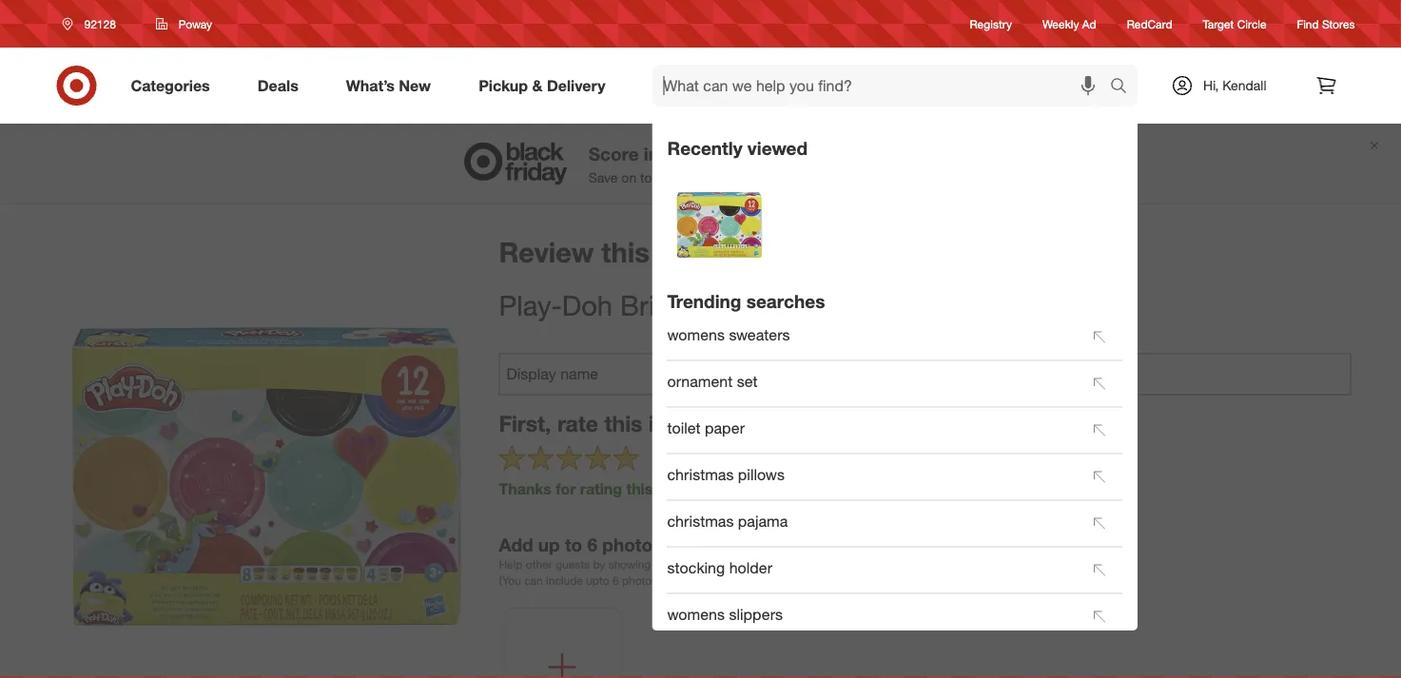 Task type: vqa. For each thing, say whether or not it's contained in the screenshot.
WIRED on the left
no



Task type: describe. For each thing, give the bounding box(es) containing it.
christmas pillows link
[[668, 456, 1077, 498]]

deals inside score incredible black friday deals now save on top gifts & find new deals each week.
[[844, 143, 893, 165]]

guests
[[556, 557, 590, 572]]

paper
[[705, 418, 745, 437]]

recently
[[668, 137, 743, 159]]

1 vertical spatial item
[[649, 411, 694, 437]]

toilet
[[668, 418, 701, 437]]

& inside score incredible black friday deals now save on top gifts & find new deals each week.
[[693, 169, 702, 186]]

womens slippers
[[668, 605, 783, 624]]

can
[[524, 574, 543, 588]]

sweaters
[[729, 325, 790, 344]]

item.)
[[695, 574, 723, 588]]

this right how
[[679, 557, 697, 572]]

92128 button
[[50, 7, 136, 41]]

add up to 6 photos (optional) help other guests by showing how this item works for you. (you can include upto 6 photos of this item.)
[[499, 534, 797, 588]]

black
[[734, 143, 782, 165]]

toilet paper link
[[668, 409, 1077, 451]]

each
[[795, 169, 824, 186]]

deals link
[[241, 65, 322, 107]]

new
[[731, 169, 756, 186]]

& inside pickup & delivery 'link'
[[532, 76, 543, 95]]

target circle link
[[1203, 16, 1267, 32]]

by
[[593, 557, 605, 572]]

0 horizontal spatial 6
[[588, 534, 598, 556]]

holder
[[730, 558, 773, 577]]

0 horizontal spatial for
[[556, 479, 576, 498]]

92128
[[84, 17, 116, 31]]

circle
[[1238, 17, 1267, 31]]

now
[[898, 143, 934, 165]]

ornament set
[[668, 372, 758, 390]]

this up the bright
[[602, 235, 650, 269]]

review
[[499, 235, 594, 269]]

showing
[[609, 557, 651, 572]]

pickup & delivery link
[[463, 65, 629, 107]]

works
[[726, 557, 756, 572]]

weekly ad
[[1043, 17, 1097, 31]]

registry link
[[970, 16, 1012, 32]]

toilet paper
[[668, 418, 745, 437]]

first, rate this item
[[499, 411, 694, 437]]

friday
[[787, 143, 839, 165]]

1 horizontal spatial 6
[[613, 574, 619, 588]]

recently viewed
[[668, 137, 808, 159]]

play-doh bright delights 12-pack image
[[672, 177, 767, 272]]

viewed
[[748, 137, 808, 159]]

how
[[654, 557, 676, 572]]

week.
[[828, 169, 863, 186]]

score incredible black friday deals now save on top gifts & find new deals each week.
[[589, 143, 934, 186]]

delivery
[[547, 76, 606, 95]]

for inside add up to 6 photos (optional) help other guests by showing how this item works for you. (you can include upto 6 photos of this item.)
[[759, 557, 773, 572]]

trending searches
[[668, 290, 825, 312]]

rate
[[557, 411, 599, 437]]

stocking holder
[[668, 558, 773, 577]]

christmas pajama
[[668, 512, 788, 530]]

womens for womens slippers
[[668, 605, 725, 624]]

gifts
[[664, 169, 690, 186]]

(optional)
[[668, 534, 742, 556]]

thanks
[[499, 479, 552, 498]]

find stores
[[1298, 17, 1355, 31]]

redcard link
[[1127, 16, 1173, 32]]

ad
[[1083, 17, 1097, 31]]

1 vertical spatial photos
[[622, 574, 658, 588]]

trending
[[668, 290, 742, 312]]

delights
[[703, 289, 803, 322]]

of
[[661, 574, 671, 588]]

kendall
[[1223, 77, 1267, 94]]

pillows
[[738, 465, 785, 484]]

registry
[[970, 17, 1012, 31]]

find
[[1298, 17, 1319, 31]]

slippers
[[729, 605, 783, 624]]

item inside add up to 6 photos (optional) help other guests by showing how this item works for you. (you can include upto 6 photos of this item.)
[[700, 557, 722, 572]]

christmas pillows
[[668, 465, 785, 484]]



Task type: locate. For each thing, give the bounding box(es) containing it.
1 vertical spatial 6
[[613, 574, 619, 588]]

2 vertical spatial item
[[700, 557, 722, 572]]

& right pickup at the left
[[532, 76, 543, 95]]

item up "trending"
[[657, 235, 715, 269]]

rating
[[580, 479, 622, 498]]

for left rating
[[556, 479, 576, 498]]

categories
[[131, 76, 210, 95]]

0 vertical spatial item
[[657, 235, 715, 269]]

womens down item.)
[[668, 605, 725, 624]]

other
[[526, 557, 553, 572]]

redcard
[[1127, 17, 1173, 31]]

deals up week.
[[844, 143, 893, 165]]

this left item! at the left
[[627, 479, 653, 498]]

& left 'find'
[[693, 169, 702, 186]]

upto
[[586, 574, 610, 588]]

set
[[737, 372, 758, 390]]

christmas up (optional)
[[668, 512, 734, 530]]

womens for womens sweaters
[[668, 325, 725, 344]]

0 horizontal spatial &
[[532, 76, 543, 95]]

find stores link
[[1298, 16, 1355, 32]]

2 christmas from the top
[[668, 512, 734, 530]]

play-
[[499, 289, 562, 322]]

search button
[[1102, 65, 1148, 110]]

12-
[[811, 289, 852, 322]]

christmas inside christmas pillows link
[[668, 465, 734, 484]]

target
[[1203, 17, 1235, 31]]

first,
[[499, 411, 551, 437]]

christmas inside christmas pajama link
[[668, 512, 734, 530]]

doh
[[562, 289, 613, 322]]

photos
[[603, 534, 663, 556], [622, 574, 658, 588]]

ornament set link
[[668, 363, 1077, 405]]

you.
[[776, 557, 797, 572]]

1 horizontal spatial for
[[759, 557, 773, 572]]

search
[[1102, 78, 1148, 97]]

bright
[[620, 289, 695, 322]]

item down 'ornament'
[[649, 411, 694, 437]]

pickup & delivery
[[479, 76, 606, 95]]

(you
[[499, 574, 521, 588]]

item!
[[657, 479, 693, 498]]

0 vertical spatial photos
[[603, 534, 663, 556]]

deals left what's
[[258, 76, 299, 95]]

womens down the play-doh bright delights 12-pack
[[668, 325, 725, 344]]

pajama
[[738, 512, 788, 530]]

hi,
[[1204, 77, 1219, 94]]

this right of
[[674, 574, 692, 588]]

pickup
[[479, 76, 528, 95]]

what's new
[[346, 76, 431, 95]]

womens sweaters
[[668, 325, 790, 344]]

stocking
[[668, 558, 725, 577]]

include
[[546, 574, 583, 588]]

What can we help you find? suggestions appear below search field
[[652, 65, 1115, 107]]

0 vertical spatial deals
[[258, 76, 299, 95]]

play-doh bright delights 12-pack
[[499, 289, 913, 322]]

womens
[[668, 325, 725, 344], [668, 605, 725, 624]]

what's new link
[[330, 65, 455, 107]]

1 vertical spatial &
[[693, 169, 702, 186]]

1 vertical spatial christmas
[[668, 512, 734, 530]]

christmas for christmas pajama
[[668, 512, 734, 530]]

2 womens from the top
[[668, 605, 725, 624]]

weekly ad link
[[1043, 16, 1097, 32]]

stores
[[1323, 17, 1355, 31]]

to
[[565, 534, 583, 556]]

poway
[[179, 17, 212, 31]]

christmas for christmas pillows
[[668, 465, 734, 484]]

womens slippers link
[[668, 596, 1077, 638]]

this right rate
[[605, 411, 643, 437]]

0 vertical spatial womens
[[668, 325, 725, 344]]

item
[[657, 235, 715, 269], [649, 411, 694, 437], [700, 557, 722, 572]]

0 vertical spatial &
[[532, 76, 543, 95]]

1 christmas from the top
[[668, 465, 734, 484]]

&
[[532, 76, 543, 95], [693, 169, 702, 186]]

christmas
[[668, 465, 734, 484], [668, 512, 734, 530]]

searches
[[747, 290, 825, 312]]

poway button
[[144, 7, 225, 41]]

0 vertical spatial 6
[[588, 534, 598, 556]]

1 horizontal spatial &
[[693, 169, 702, 186]]

None text field
[[499, 354, 1352, 395]]

0 horizontal spatial deals
[[258, 76, 299, 95]]

find
[[705, 169, 728, 186]]

help
[[499, 557, 523, 572]]

review this item
[[499, 235, 715, 269]]

0 vertical spatial for
[[556, 479, 576, 498]]

womens sweaters link
[[668, 316, 1077, 358]]

top
[[640, 169, 660, 186]]

0 vertical spatial christmas
[[668, 465, 734, 484]]

score
[[589, 143, 639, 165]]

add
[[499, 534, 533, 556]]

6 right to
[[588, 534, 598, 556]]

incredible
[[644, 143, 729, 165]]

1 vertical spatial womens
[[668, 605, 725, 624]]

item up item.)
[[700, 557, 722, 572]]

this
[[602, 235, 650, 269], [605, 411, 643, 437], [627, 479, 653, 498], [679, 557, 697, 572], [674, 574, 692, 588]]

deals
[[258, 76, 299, 95], [844, 143, 893, 165]]

photos down showing
[[622, 574, 658, 588]]

stocking holder link
[[668, 549, 1077, 591]]

ornament
[[668, 372, 733, 390]]

1 vertical spatial deals
[[844, 143, 893, 165]]

christmas down "toilet paper"
[[668, 465, 734, 484]]

weekly
[[1043, 17, 1080, 31]]

1 horizontal spatial deals
[[844, 143, 893, 165]]

thanks for rating this item!
[[499, 479, 693, 498]]

6 right upto
[[613, 574, 619, 588]]

6
[[588, 534, 598, 556], [613, 574, 619, 588]]

new
[[399, 76, 431, 95]]

categories link
[[115, 65, 234, 107]]

on
[[622, 169, 637, 186]]

hi, kendall
[[1204, 77, 1267, 94]]

1 vertical spatial for
[[759, 557, 773, 572]]

photos up showing
[[603, 534, 663, 556]]

target circle
[[1203, 17, 1267, 31]]

pack
[[852, 289, 913, 322]]

what's
[[346, 76, 395, 95]]

1 womens from the top
[[668, 325, 725, 344]]

for left you.
[[759, 557, 773, 572]]



